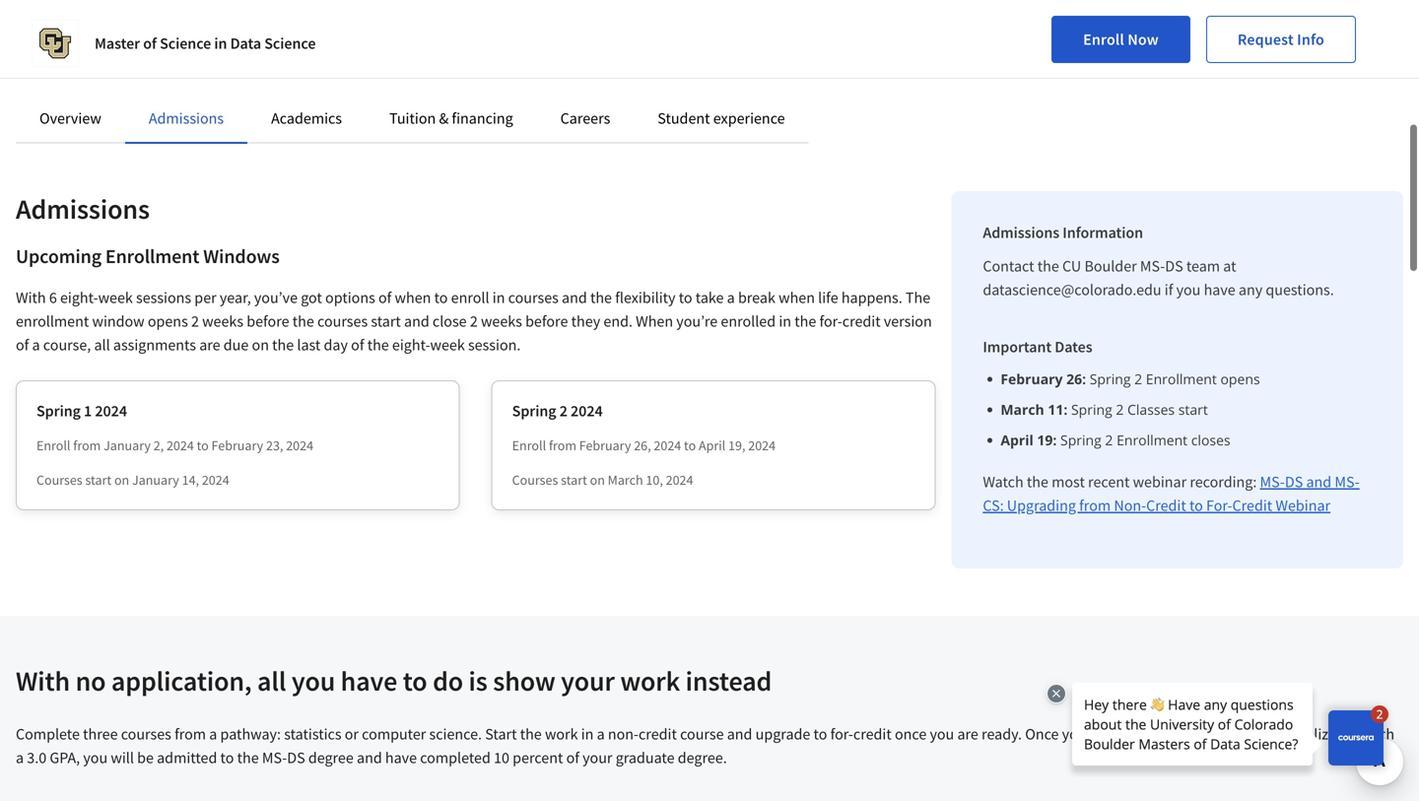 Task type: describe. For each thing, give the bounding box(es) containing it.
non-
[[608, 725, 639, 744]]

opens inside list item
[[1221, 370, 1261, 388]]

closes
[[1192, 431, 1231, 450]]

academics link
[[271, 108, 342, 128]]

you down three at bottom left
[[83, 748, 108, 768]]

you've
[[1063, 725, 1106, 744]]

cs:
[[983, 496, 1004, 516]]

you're
[[677, 312, 718, 331]]

enrollment
[[16, 312, 89, 331]]

2 up april 19: spring 2 enrollment closes
[[1117, 400, 1124, 419]]

2024 right 23,
[[286, 437, 314, 455]]

0 vertical spatial week
[[98, 288, 133, 308]]

courses for spring 1 2024
[[36, 471, 83, 489]]

life
[[819, 288, 839, 308]]

admissions link
[[149, 108, 224, 128]]

webinar
[[1276, 496, 1331, 516]]

close
[[433, 312, 467, 331]]

admissions information
[[983, 223, 1144, 243]]

with for with no application, all you have to do is show your work instead
[[16, 664, 70, 699]]

experience
[[714, 108, 785, 128]]

start inside list item
[[1179, 400, 1209, 419]]

1 before from the left
[[247, 312, 289, 331]]

10,
[[646, 471, 663, 489]]

do
[[433, 664, 463, 699]]

to left take
[[679, 288, 693, 308]]

request info button
[[1207, 16, 1357, 63]]

watch
[[983, 472, 1024, 492]]

due
[[224, 335, 249, 355]]

enrollment for february 26: spring 2 enrollment opens
[[1147, 370, 1218, 388]]

1
[[84, 401, 92, 421]]

take
[[696, 288, 724, 308]]

application,
[[111, 664, 252, 699]]

26:
[[1067, 370, 1087, 388]]

you up the statistics
[[292, 664, 335, 699]]

spring 2 2024
[[512, 401, 603, 421]]

spring for february 26:
[[1090, 370, 1131, 388]]

enroll from january 2, 2024 to february 23, 2024
[[36, 437, 314, 455]]

admissions up the contact
[[983, 223, 1060, 243]]

gpa,
[[50, 748, 80, 768]]

request
[[1238, 30, 1294, 49]]

0 horizontal spatial february
[[212, 437, 263, 455]]

list item containing april 19:
[[1001, 430, 1373, 451]]

day
[[324, 335, 348, 355]]

credit left specialization
[[1231, 725, 1269, 744]]

spring left 1
[[36, 401, 81, 421]]

enrolled
[[721, 312, 776, 331]]

2024 up enroll from february 26, 2024 to april 19, 2024
[[571, 401, 603, 421]]

and right course
[[727, 725, 753, 744]]

will
[[111, 748, 134, 768]]

opens inside with 6 eight-week sessions per year, you've got options of when to enroll in courses and the flexibility to take a break when life happens. the enrollment window opens 2 weeks before the courses start and close 2 weeks before they end. when you're enrolled in the for-credit version of a course, all assignments are due on the last day of the eight-week session.
[[148, 312, 188, 331]]

spring 1 2024
[[36, 401, 127, 421]]

credit left once
[[854, 725, 892, 744]]

credit up graduate
[[639, 725, 677, 744]]

23,
[[266, 437, 283, 455]]

admitted
[[157, 748, 217, 768]]

from inside the ms-ds and ms- cs: upgrading from non-credit to for-credit webinar
[[1080, 496, 1111, 516]]

19,
[[729, 437, 746, 455]]

got
[[301, 288, 322, 308]]

list containing february 26:
[[991, 369, 1373, 451]]

dates
[[1055, 337, 1093, 357]]

per
[[195, 288, 217, 308]]

to up "close"
[[434, 288, 448, 308]]

important
[[983, 337, 1052, 357]]

watch the most recent webinar recording:
[[983, 472, 1261, 492]]

a up admitted
[[209, 725, 217, 744]]

11:
[[1048, 400, 1068, 419]]

to left 19,
[[684, 437, 696, 455]]

ms-ds and ms- cs: upgrading from non-credit to for-credit webinar link
[[983, 472, 1360, 516]]

contact the cu boulder ms-ds team at datascience@colorado.edu if you have any questions.
[[983, 256, 1335, 300]]

for-
[[1207, 496, 1233, 516]]

recent
[[1089, 472, 1130, 492]]

march 11: spring 2 classes start
[[1001, 400, 1209, 419]]

a left "non-"
[[597, 725, 605, 744]]

a left 3.0 at the left
[[16, 748, 24, 768]]

with 6 eight-week sessions per year, you've got options of when to enroll in courses and the flexibility to take a break when life happens. the enrollment window opens 2 weeks before the courses start and close 2 weeks before they end. when you're enrolled in the for-credit version of a course, all assignments are due on the last day of the eight-week session.
[[16, 288, 932, 355]]

the inside contact the cu boulder ms-ds team at datascience@colorado.edu if you have any questions.
[[1038, 256, 1060, 276]]

upgrade
[[756, 725, 811, 744]]

1 horizontal spatial completed
[[1109, 725, 1180, 744]]

spring for april 19:
[[1061, 431, 1102, 450]]

recording:
[[1190, 472, 1257, 492]]

information
[[1063, 223, 1144, 243]]

have inside complete three courses from a pathway: statistics or computer science. start the work in a non-credit course and upgrade to for-credit once you are ready. once you've completed the for-credit specialization with a 3.0 gpa, you will be admitted to the ms-ds degree and have completed 10 percent of your graduate degree.
[[385, 748, 417, 768]]

work inside complete three courses from a pathway: statistics or computer science. start the work in a non-credit course and upgrade to for-credit once you are ready. once you've completed the for-credit specialization with a 3.0 gpa, you will be admitted to the ms-ds degree and have completed 10 percent of your graduate degree.
[[545, 725, 578, 744]]

end.
[[604, 312, 633, 331]]

enroll
[[451, 288, 490, 308]]

options
[[325, 288, 375, 308]]

a right take
[[727, 288, 735, 308]]

once
[[1026, 725, 1059, 744]]

overview
[[39, 108, 101, 128]]

0 vertical spatial your
[[561, 664, 615, 699]]

2 down per at top
[[191, 312, 199, 331]]

to down pathway:
[[220, 748, 234, 768]]

2 science from the left
[[264, 34, 316, 53]]

contact
[[983, 256, 1035, 276]]

1 vertical spatial january
[[132, 471, 179, 489]]

april 19: spring 2 enrollment closes
[[1001, 431, 1231, 450]]

courses inside complete three courses from a pathway: statistics or computer science. start the work in a non-credit course and upgrade to for-credit once you are ready. once you've completed the for-credit specialization with a 3.0 gpa, you will be admitted to the ms-ds degree and have completed 10 percent of your graduate degree.
[[121, 725, 171, 744]]

courses start on january 14, 2024
[[36, 471, 229, 489]]

3.0
[[27, 748, 46, 768]]

student experience link
[[658, 108, 785, 128]]

upcoming enrollment windows
[[16, 244, 280, 269]]

session.
[[468, 335, 521, 355]]

admissions up upcoming
[[16, 192, 150, 226]]

your inside complete three courses from a pathway: statistics or computer science. start the work in a non-credit course and upgrade to for-credit once you are ready. once you've completed the for-credit specialization with a 3.0 gpa, you will be admitted to the ms-ds degree and have completed 10 percent of your graduate degree.
[[583, 748, 613, 768]]

financing
[[452, 108, 513, 128]]

april inside list item
[[1001, 431, 1034, 450]]

tuition & financing link
[[389, 108, 513, 128]]

1 science from the left
[[160, 34, 211, 53]]

windows
[[203, 244, 280, 269]]

spring for march 11:
[[1072, 400, 1113, 419]]

show
[[493, 664, 556, 699]]

on inside with 6 eight-week sessions per year, you've got options of when to enroll in courses and the flexibility to take a break when life happens. the enrollment window opens 2 weeks before the courses start and close 2 weeks before they end. when you're enrolled in the for-credit version of a course, all assignments are due on the last day of the eight-week session.
[[252, 335, 269, 355]]

overview link
[[39, 108, 101, 128]]

to right upgrade on the right of page
[[814, 725, 828, 744]]

statistics
[[284, 725, 342, 744]]

and up the they
[[562, 288, 587, 308]]

1 vertical spatial eight-
[[392, 335, 430, 355]]

ds inside the ms-ds and ms- cs: upgrading from non-credit to for-credit webinar
[[1286, 472, 1304, 492]]

master
[[95, 34, 140, 53]]

to inside the ms-ds and ms- cs: upgrading from non-credit to for-credit webinar
[[1190, 496, 1204, 516]]

you right once
[[930, 725, 955, 744]]

happens.
[[842, 288, 903, 308]]

tuition
[[389, 108, 436, 128]]

non-
[[1115, 496, 1147, 516]]

2 when from the left
[[779, 288, 815, 308]]

start
[[485, 725, 517, 744]]

0 vertical spatial enrollment
[[105, 244, 200, 269]]

of right master
[[143, 34, 157, 53]]

2 weeks from the left
[[481, 312, 522, 331]]

1 when from the left
[[395, 288, 431, 308]]

break
[[738, 288, 776, 308]]

enroll now
[[1084, 30, 1159, 49]]

now
[[1128, 30, 1159, 49]]

in inside complete three courses from a pathway: statistics or computer science. start the work in a non-credit course and upgrade to for-credit once you are ready. once you've completed the for-credit specialization with a 3.0 gpa, you will be admitted to the ms-ds degree and have completed 10 percent of your graduate degree.
[[581, 725, 594, 744]]

specialization
[[1272, 725, 1363, 744]]

and left "close"
[[404, 312, 430, 331]]

with no application, all you have to do is show your work instead
[[16, 664, 772, 699]]

from inside complete three courses from a pathway: statistics or computer science. start the work in a non-credit course and upgrade to for-credit once you are ready. once you've completed the for-credit specialization with a 3.0 gpa, you will be admitted to the ms-ds degree and have completed 10 percent of your graduate degree.
[[175, 725, 206, 744]]

2 horizontal spatial february
[[1001, 370, 1063, 388]]

all inside with 6 eight-week sessions per year, you've got options of when to enroll in courses and the flexibility to take a break when life happens. the enrollment window opens 2 weeks before the courses start and close 2 weeks before they end. when you're enrolled in the for-credit version of a course, all assignments are due on the last day of the eight-week session.
[[94, 335, 110, 355]]

february 26: spring 2 enrollment opens
[[1001, 370, 1261, 388]]

any
[[1239, 280, 1263, 300]]

1 credit from the left
[[1147, 496, 1187, 516]]



Task type: vqa. For each thing, say whether or not it's contained in the screenshot.
the bottommost "list item"
yes



Task type: locate. For each thing, give the bounding box(es) containing it.
from down recent
[[1080, 496, 1111, 516]]

data
[[230, 34, 261, 53]]

1 vertical spatial completed
[[420, 748, 491, 768]]

2 before from the left
[[526, 312, 568, 331]]

2024 right "14," on the left
[[202, 471, 229, 489]]

january
[[104, 437, 151, 455], [132, 471, 179, 489]]

1 horizontal spatial opens
[[1221, 370, 1261, 388]]

0 horizontal spatial courses
[[121, 725, 171, 744]]

no
[[75, 664, 106, 699]]

0 horizontal spatial week
[[98, 288, 133, 308]]

1 vertical spatial with
[[16, 664, 70, 699]]

enrollment up sessions
[[105, 244, 200, 269]]

2024
[[95, 401, 127, 421], [571, 401, 603, 421], [167, 437, 194, 455], [286, 437, 314, 455], [654, 437, 682, 455], [749, 437, 776, 455], [202, 471, 229, 489], [666, 471, 694, 489]]

&
[[439, 108, 449, 128]]

courses start on march 10, 2024
[[512, 471, 694, 489]]

with left no
[[16, 664, 70, 699]]

list item up classes
[[1001, 369, 1373, 389]]

are inside complete three courses from a pathway: statistics or computer science. start the work in a non-credit course and upgrade to for-credit once you are ready. once you've completed the for-credit specialization with a 3.0 gpa, you will be admitted to the ms-ds degree and have completed 10 percent of your graduate degree.
[[958, 725, 979, 744]]

1 horizontal spatial are
[[958, 725, 979, 744]]

to left do
[[403, 664, 428, 699]]

on down "enroll from january 2, 2024 to february 23, 2024"
[[114, 471, 129, 489]]

start up the closes
[[1179, 400, 1209, 419]]

0 horizontal spatial work
[[545, 725, 578, 744]]

2 credit from the left
[[1233, 496, 1273, 516]]

credit down happens.
[[843, 312, 881, 331]]

of
[[143, 34, 157, 53], [379, 288, 392, 308], [16, 335, 29, 355], [351, 335, 364, 355], [567, 748, 580, 768]]

and
[[562, 288, 587, 308], [404, 312, 430, 331], [1307, 472, 1332, 492], [727, 725, 753, 744], [357, 748, 382, 768]]

0 horizontal spatial opens
[[148, 312, 188, 331]]

2 down march 11: spring 2 classes start
[[1106, 431, 1114, 450]]

april left 19,
[[699, 437, 726, 455]]

from down spring 2 2024
[[549, 437, 577, 455]]

start down spring 2 2024
[[561, 471, 587, 489]]

0 vertical spatial ds
[[1166, 256, 1184, 276]]

in left data
[[214, 34, 227, 53]]

start down 1
[[85, 471, 112, 489]]

all
[[94, 335, 110, 355], [257, 664, 286, 699]]

0 vertical spatial are
[[199, 335, 220, 355]]

student experience
[[658, 108, 785, 128]]

1 vertical spatial all
[[257, 664, 286, 699]]

2024 right 1
[[95, 401, 127, 421]]

1 horizontal spatial weeks
[[481, 312, 522, 331]]

have
[[1204, 280, 1236, 300], [341, 664, 398, 699], [385, 748, 417, 768]]

1 horizontal spatial courses
[[512, 471, 558, 489]]

are left 'ready.'
[[958, 725, 979, 744]]

spring
[[1090, 370, 1131, 388], [1072, 400, 1113, 419], [36, 401, 81, 421], [512, 401, 557, 421], [1061, 431, 1102, 450]]

and inside the ms-ds and ms- cs: upgrading from non-credit to for-credit webinar
[[1307, 472, 1332, 492]]

of down "enrollment"
[[16, 335, 29, 355]]

if
[[1165, 280, 1174, 300]]

1 with from the top
[[16, 288, 46, 308]]

complete three courses from a pathway: statistics or computer science. start the work in a non-credit course and upgrade to for-credit once you are ready. once you've completed the for-credit specialization with a 3.0 gpa, you will be admitted to the ms-ds degree and have completed 10 percent of your graduate degree.
[[16, 725, 1395, 768]]

0 vertical spatial march
[[1001, 400, 1045, 419]]

credit down recording:
[[1233, 496, 1273, 516]]

2 horizontal spatial enroll
[[1084, 30, 1125, 49]]

0 horizontal spatial eight-
[[60, 288, 98, 308]]

spring right 11:
[[1072, 400, 1113, 419]]

1 vertical spatial work
[[545, 725, 578, 744]]

from
[[73, 437, 101, 455], [549, 437, 577, 455], [1080, 496, 1111, 516], [175, 725, 206, 744]]

last
[[297, 335, 321, 355]]

and up webinar
[[1307, 472, 1332, 492]]

courses down spring 2 2024
[[512, 471, 558, 489]]

2 horizontal spatial on
[[590, 471, 605, 489]]

have down at
[[1204, 280, 1236, 300]]

2 vertical spatial ds
[[287, 748, 305, 768]]

the
[[906, 288, 931, 308]]

enroll left the now
[[1084, 30, 1125, 49]]

credit inside with 6 eight-week sessions per year, you've got options of when to enroll in courses and the flexibility to take a break when life happens. the enrollment window opens 2 weeks before the courses start and close 2 weeks before they end. when you're enrolled in the for-credit version of a course, all assignments are due on the last day of the eight-week session.
[[843, 312, 881, 331]]

careers
[[561, 108, 611, 128]]

weeks down year,
[[202, 312, 244, 331]]

1 horizontal spatial week
[[430, 335, 465, 355]]

courses up session.
[[508, 288, 559, 308]]

0 horizontal spatial enroll
[[36, 437, 70, 455]]

to up "14," on the left
[[197, 437, 209, 455]]

admissions
[[149, 108, 224, 128], [16, 192, 150, 226], [983, 223, 1060, 243]]

march
[[1001, 400, 1045, 419], [608, 471, 643, 489]]

opens
[[148, 312, 188, 331], [1221, 370, 1261, 388]]

19:
[[1038, 431, 1057, 450]]

course
[[680, 725, 724, 744]]

team
[[1187, 256, 1221, 276]]

in right enroll
[[493, 288, 505, 308]]

upgrading
[[1008, 496, 1077, 516]]

with left 6
[[16, 288, 46, 308]]

enroll for enroll now
[[1084, 30, 1125, 49]]

start
[[371, 312, 401, 331], [1179, 400, 1209, 419], [85, 471, 112, 489], [561, 471, 587, 489]]

most
[[1052, 472, 1085, 492]]

0 horizontal spatial on
[[114, 471, 129, 489]]

2 up courses start on march 10, 2024
[[560, 401, 568, 421]]

enrollment down classes
[[1117, 431, 1188, 450]]

on left 10,
[[590, 471, 605, 489]]

university of colorado boulder logo image
[[32, 20, 79, 67]]

on for spring 2 2024
[[590, 471, 605, 489]]

credit
[[843, 312, 881, 331], [639, 725, 677, 744], [854, 725, 892, 744], [1231, 725, 1269, 744]]

2 vertical spatial list item
[[1001, 430, 1373, 451]]

admissions down master of science in data science
[[149, 108, 224, 128]]

0 horizontal spatial are
[[199, 335, 220, 355]]

ds up webinar
[[1286, 472, 1304, 492]]

1 vertical spatial ds
[[1286, 472, 1304, 492]]

1 vertical spatial your
[[583, 748, 613, 768]]

work up "non-"
[[621, 664, 681, 699]]

list item
[[1001, 369, 1373, 389], [1001, 399, 1373, 420], [1001, 430, 1373, 451]]

list item containing february 26:
[[1001, 369, 1373, 389]]

1 vertical spatial enrollment
[[1147, 370, 1218, 388]]

march inside list item
[[1001, 400, 1045, 419]]

2 with from the top
[[16, 664, 70, 699]]

1 horizontal spatial enroll
[[512, 437, 546, 455]]

list
[[991, 369, 1373, 451]]

flexibility
[[615, 288, 676, 308]]

0 horizontal spatial credit
[[1147, 496, 1187, 516]]

ds inside contact the cu boulder ms-ds team at datascience@colorado.edu if you have any questions.
[[1166, 256, 1184, 276]]

enroll for enroll from january 2, 2024 to february 23, 2024
[[36, 437, 70, 455]]

opens up the closes
[[1221, 370, 1261, 388]]

with inside with 6 eight-week sessions per year, you've got options of when to enroll in courses and the flexibility to take a break when life happens. the enrollment window opens 2 weeks before the courses start and close 2 weeks before they end. when you're enrolled in the for-credit version of a course, all assignments are due on the last day of the eight-week session.
[[16, 288, 46, 308]]

credit down webinar on the right bottom
[[1147, 496, 1187, 516]]

0 vertical spatial work
[[621, 664, 681, 699]]

ms- inside contact the cu boulder ms-ds team at datascience@colorado.edu if you have any questions.
[[1141, 256, 1166, 276]]

0 horizontal spatial before
[[247, 312, 289, 331]]

once
[[895, 725, 927, 744]]

1 horizontal spatial april
[[1001, 431, 1034, 450]]

courses down 'spring 1 2024'
[[36, 471, 83, 489]]

boulder
[[1085, 256, 1138, 276]]

completed right "you've"
[[1109, 725, 1180, 744]]

1 horizontal spatial science
[[264, 34, 316, 53]]

of right the 'options'
[[379, 288, 392, 308]]

instead
[[686, 664, 772, 699]]

master of science in data science
[[95, 34, 316, 53]]

classes
[[1128, 400, 1175, 419]]

for- down life at the top right
[[820, 312, 843, 331]]

request info
[[1238, 30, 1325, 49]]

degree
[[308, 748, 354, 768]]

courses for spring 2 2024
[[512, 471, 558, 489]]

to
[[434, 288, 448, 308], [679, 288, 693, 308], [197, 437, 209, 455], [684, 437, 696, 455], [1190, 496, 1204, 516], [403, 664, 428, 699], [814, 725, 828, 744], [220, 748, 234, 768]]

the
[[1038, 256, 1060, 276], [591, 288, 612, 308], [293, 312, 314, 331], [795, 312, 817, 331], [272, 335, 294, 355], [367, 335, 389, 355], [1027, 472, 1049, 492], [520, 725, 542, 744], [1183, 725, 1205, 744], [237, 748, 259, 768]]

percent
[[513, 748, 563, 768]]

3 list item from the top
[[1001, 430, 1373, 451]]

are
[[199, 335, 220, 355], [958, 725, 979, 744]]

0 horizontal spatial weeks
[[202, 312, 244, 331]]

1 horizontal spatial on
[[252, 335, 269, 355]]

0 vertical spatial with
[[16, 288, 46, 308]]

your down "non-"
[[583, 748, 613, 768]]

you right if
[[1177, 280, 1201, 300]]

2024 right 10,
[[666, 471, 694, 489]]

completed down science. in the bottom left of the page
[[420, 748, 491, 768]]

2 down enroll
[[470, 312, 478, 331]]

for-
[[820, 312, 843, 331], [831, 725, 854, 744], [1208, 725, 1231, 744]]

2 horizontal spatial ds
[[1286, 472, 1304, 492]]

cu
[[1063, 256, 1082, 276]]

in left "non-"
[[581, 725, 594, 744]]

1 horizontal spatial when
[[779, 288, 815, 308]]

with for with 6 eight-week sessions per year, you've got options of when to enroll in courses and the flexibility to take a break when life happens. the enrollment window opens 2 weeks before the courses start and close 2 weeks before they end. when you're enrolled in the for-credit version of a course, all assignments are due on the last day of the eight-week session.
[[16, 288, 46, 308]]

0 vertical spatial all
[[94, 335, 110, 355]]

6
[[49, 288, 57, 308]]

february down important dates
[[1001, 370, 1063, 388]]

computer
[[362, 725, 426, 744]]

0 horizontal spatial completed
[[420, 748, 491, 768]]

february left 23,
[[212, 437, 263, 455]]

of inside complete three courses from a pathway: statistics or computer science. start the work in a non-credit course and upgrade to for-credit once you are ready. once you've completed the for-credit specialization with a 3.0 gpa, you will be admitted to the ms-ds degree and have completed 10 percent of your graduate degree.
[[567, 748, 580, 768]]

2 vertical spatial courses
[[121, 725, 171, 744]]

2 vertical spatial have
[[385, 748, 417, 768]]

2024 right 2,
[[167, 437, 194, 455]]

careers link
[[561, 108, 611, 128]]

0 vertical spatial list item
[[1001, 369, 1373, 389]]

ms-
[[1141, 256, 1166, 276], [1261, 472, 1286, 492], [1335, 472, 1360, 492], [262, 748, 287, 768]]

enroll for enroll from february 26, 2024 to april 19, 2024
[[512, 437, 546, 455]]

ds inside complete three courses from a pathway: statistics or computer science. start the work in a non-credit course and upgrade to for-credit once you are ready. once you've completed the for-credit specialization with a 3.0 gpa, you will be admitted to the ms-ds degree and have completed 10 percent of your graduate degree.
[[287, 748, 305, 768]]

0 vertical spatial completed
[[1109, 725, 1180, 744]]

sessions
[[136, 288, 191, 308]]

ms- inside complete three courses from a pathway: statistics or computer science. start the work in a non-credit course and upgrade to for-credit once you are ready. once you've completed the for-credit specialization with a 3.0 gpa, you will be admitted to the ms-ds degree and have completed 10 percent of your graduate degree.
[[262, 748, 287, 768]]

list item down classes
[[1001, 430, 1373, 451]]

weeks up session.
[[481, 312, 522, 331]]

week up window
[[98, 288, 133, 308]]

for- left specialization
[[1208, 725, 1231, 744]]

1 list item from the top
[[1001, 369, 1373, 389]]

1 horizontal spatial courses
[[317, 312, 368, 331]]

0 horizontal spatial all
[[94, 335, 110, 355]]

2 horizontal spatial courses
[[508, 288, 559, 308]]

spring down session.
[[512, 401, 557, 421]]

spring right the '19:'
[[1061, 431, 1102, 450]]

on for spring 1 2024
[[114, 471, 129, 489]]

for- inside with 6 eight-week sessions per year, you've got options of when to enroll in courses and the flexibility to take a break when life happens. the enrollment window opens 2 weeks before the courses start and close 2 weeks before they end. when you're enrolled in the for-credit version of a course, all assignments are due on the last day of the eight-week session.
[[820, 312, 843, 331]]

0 horizontal spatial courses
[[36, 471, 83, 489]]

when
[[636, 312, 674, 331]]

1 vertical spatial have
[[341, 664, 398, 699]]

opens down sessions
[[148, 312, 188, 331]]

when left life at the top right
[[779, 288, 815, 308]]

start down the 'options'
[[371, 312, 401, 331]]

in right 'enrolled'
[[779, 312, 792, 331]]

on right due
[[252, 335, 269, 355]]

courses up be
[[121, 725, 171, 744]]

are inside with 6 eight-week sessions per year, you've got options of when to enroll in courses and the flexibility to take a break when life happens. the enrollment window opens 2 weeks before the courses start and close 2 weeks before they end. when you're enrolled in the for-credit version of a course, all assignments are due on the last day of the eight-week session.
[[199, 335, 220, 355]]

courses up day
[[317, 312, 368, 331]]

window
[[92, 312, 145, 331]]

enroll inside "button"
[[1084, 30, 1125, 49]]

science left data
[[160, 34, 211, 53]]

graduate
[[616, 748, 675, 768]]

1 vertical spatial opens
[[1221, 370, 1261, 388]]

ready.
[[982, 725, 1022, 744]]

enroll from february 26, 2024 to april 19, 2024
[[512, 437, 776, 455]]

version
[[884, 312, 932, 331]]

year,
[[220, 288, 251, 308]]

0 horizontal spatial science
[[160, 34, 211, 53]]

0 horizontal spatial march
[[608, 471, 643, 489]]

0 horizontal spatial april
[[699, 437, 726, 455]]

2024 right 19,
[[749, 437, 776, 455]]

0 vertical spatial eight-
[[60, 288, 98, 308]]

from up admitted
[[175, 725, 206, 744]]

all up pathway:
[[257, 664, 286, 699]]

1 horizontal spatial ds
[[1166, 256, 1184, 276]]

when
[[395, 288, 431, 308], [779, 288, 815, 308]]

enroll now button
[[1052, 16, 1191, 63]]

1 weeks from the left
[[202, 312, 244, 331]]

1 vertical spatial courses
[[317, 312, 368, 331]]

1 horizontal spatial credit
[[1233, 496, 1273, 516]]

start inside with 6 eight-week sessions per year, you've got options of when to enroll in courses and the flexibility to take a break when life happens. the enrollment window opens 2 weeks before the courses start and close 2 weeks before they end. when you're enrolled in the for-credit version of a course, all assignments are due on the last day of the eight-week session.
[[371, 312, 401, 331]]

week down "close"
[[430, 335, 465, 355]]

1 horizontal spatial work
[[621, 664, 681, 699]]

0 vertical spatial have
[[1204, 280, 1236, 300]]

0 vertical spatial courses
[[508, 288, 559, 308]]

1 horizontal spatial february
[[580, 437, 631, 455]]

you inside contact the cu boulder ms-ds team at datascience@colorado.edu if you have any questions.
[[1177, 280, 1201, 300]]

have inside contact the cu boulder ms-ds team at datascience@colorado.edu if you have any questions.
[[1204, 280, 1236, 300]]

1 vertical spatial list item
[[1001, 399, 1373, 420]]

before
[[247, 312, 289, 331], [526, 312, 568, 331]]

have down computer
[[385, 748, 417, 768]]

ds up if
[[1166, 256, 1184, 276]]

0 horizontal spatial ds
[[287, 748, 305, 768]]

enrollment for april 19: spring 2 enrollment closes
[[1117, 431, 1188, 450]]

academics
[[271, 108, 342, 128]]

tuition & financing
[[389, 108, 513, 128]]

work up percent
[[545, 725, 578, 744]]

1 horizontal spatial all
[[257, 664, 286, 699]]

list item containing march 11:
[[1001, 399, 1373, 420]]

science.
[[429, 725, 482, 744]]

1 courses from the left
[[36, 471, 83, 489]]

from down 1
[[73, 437, 101, 455]]

a down "enrollment"
[[32, 335, 40, 355]]

2 up classes
[[1135, 370, 1143, 388]]

1 horizontal spatial march
[[1001, 400, 1045, 419]]

0 horizontal spatial when
[[395, 288, 431, 308]]

0 vertical spatial opens
[[148, 312, 188, 331]]

ds down the statistics
[[287, 748, 305, 768]]

of right day
[[351, 335, 364, 355]]

and down 'or'
[[357, 748, 382, 768]]

2024 right the 26,
[[654, 437, 682, 455]]

0 vertical spatial january
[[104, 437, 151, 455]]

are left due
[[199, 335, 220, 355]]

april left the '19:'
[[1001, 431, 1034, 450]]

1 horizontal spatial before
[[526, 312, 568, 331]]

for- right upgrade on the right of page
[[831, 725, 854, 744]]

1 vertical spatial march
[[608, 471, 643, 489]]

2 list item from the top
[[1001, 399, 1373, 420]]

1 horizontal spatial eight-
[[392, 335, 430, 355]]

2 vertical spatial enrollment
[[1117, 431, 1188, 450]]

2 courses from the left
[[512, 471, 558, 489]]

1 vertical spatial are
[[958, 725, 979, 744]]

student
[[658, 108, 710, 128]]

march left 11:
[[1001, 400, 1045, 419]]

degree.
[[678, 748, 727, 768]]

eight- right day
[[392, 335, 430, 355]]

1 vertical spatial week
[[430, 335, 465, 355]]

list item up the closes
[[1001, 399, 1373, 420]]

before left the they
[[526, 312, 568, 331]]

you've
[[254, 288, 298, 308]]



